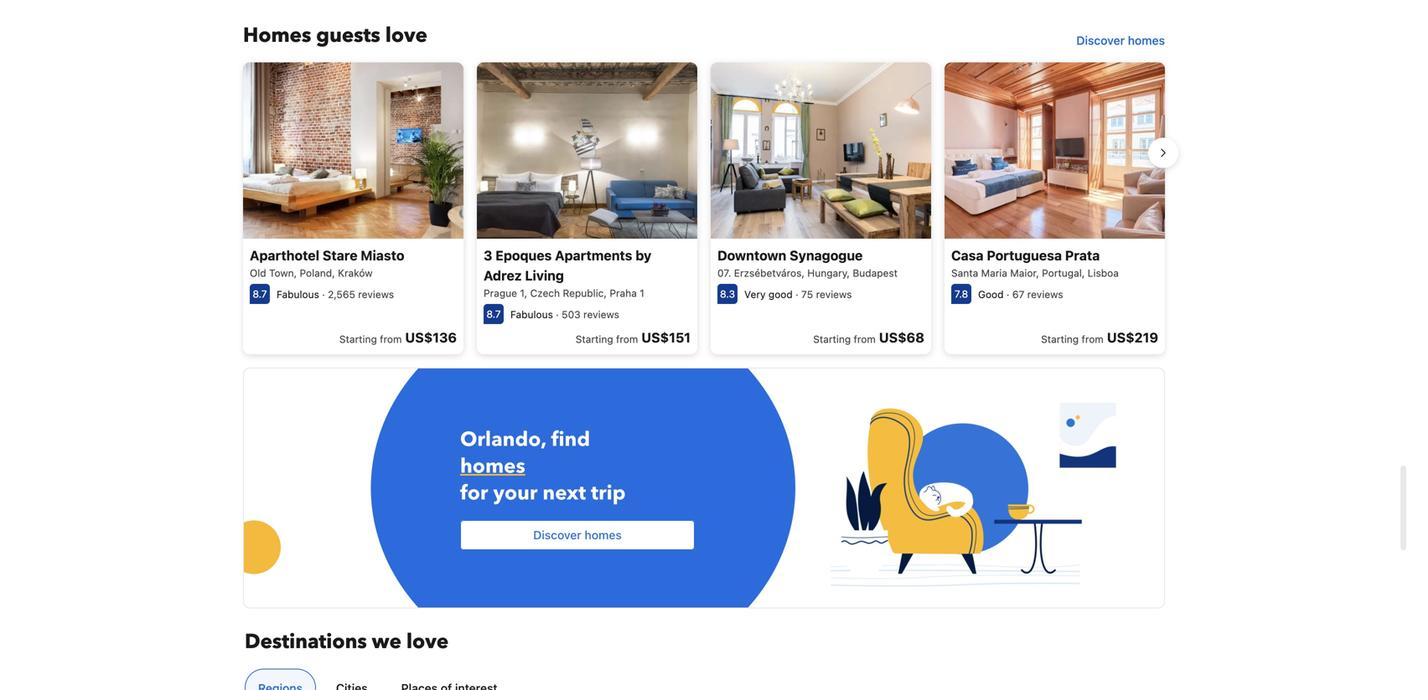 Task type: locate. For each thing, give the bounding box(es) containing it.
8.7 for town,
[[253, 288, 267, 300]]

next
[[543, 480, 586, 507]]

8.7 element
[[250, 284, 270, 304], [484, 304, 504, 324]]

discover homes
[[1076, 34, 1165, 48], [533, 528, 622, 542]]

503
[[562, 309, 581, 321]]

fabulous element down town,
[[277, 289, 319, 301]]

0 vertical spatial 8.7
[[253, 288, 267, 300]]

region
[[230, 56, 1178, 361]]

tab list
[[238, 669, 1163, 691]]

starting down good · 67 reviews
[[1041, 334, 1079, 345]]

· left "503"
[[556, 309, 559, 321]]

region inside main content
[[230, 56, 1178, 361]]

starting from us$151
[[576, 330, 691, 346]]

0 vertical spatial fabulous
[[277, 289, 319, 301]]

8.7 down prague
[[486, 309, 501, 320]]

starting inside starting from us$136
[[339, 334, 377, 345]]

fabulous · 503 reviews
[[510, 309, 619, 321]]

0 horizontal spatial discover
[[533, 528, 582, 542]]

fabulous down town,
[[277, 289, 319, 301]]

1 vertical spatial 8.7
[[486, 309, 501, 320]]

fabulous element
[[277, 289, 319, 301], [510, 309, 553, 321]]

santa
[[951, 267, 978, 279]]

reviews down republic, in the top of the page
[[583, 309, 619, 321]]

aparthotel
[[250, 248, 319, 264]]

2 starting from the left
[[576, 334, 613, 345]]

1 horizontal spatial fabulous element
[[510, 309, 553, 321]]

homes
[[243, 22, 311, 50]]

fabulous element down 1,
[[510, 309, 553, 321]]

starting for us$68
[[813, 334, 851, 345]]

starting inside 'starting from us$68'
[[813, 334, 851, 345]]

love
[[385, 22, 427, 50], [406, 629, 449, 656]]

starting
[[339, 334, 377, 345], [576, 334, 613, 345], [813, 334, 851, 345], [1041, 334, 1079, 345]]

2,565
[[328, 289, 355, 301]]

erzsébetváros,
[[734, 267, 805, 279]]

0 horizontal spatial fabulous element
[[277, 289, 319, 301]]

1 horizontal spatial 8.7
[[486, 309, 501, 320]]

starting from us$136
[[339, 330, 457, 346]]

us$219
[[1107, 330, 1158, 346]]

love right guests
[[385, 22, 427, 50]]

0 horizontal spatial fabulous
[[277, 289, 319, 301]]

for
[[460, 480, 488, 507]]

main content
[[227, 0, 1178, 679]]

reviews for aparthotel stare miasto
[[358, 289, 394, 301]]

very good · 75 reviews
[[744, 289, 852, 301]]

3 from from the left
[[854, 334, 876, 345]]

discover
[[1076, 34, 1125, 48], [533, 528, 582, 542]]

fabulous for poland,
[[277, 289, 319, 301]]

1 vertical spatial fabulous
[[510, 309, 553, 321]]

from left us$136
[[380, 334, 402, 345]]

guests
[[316, 22, 380, 50]]

1 starting from the left
[[339, 334, 377, 345]]

reviews right 67
[[1027, 289, 1063, 301]]

· left 67
[[1007, 289, 1010, 301]]

4 starting from the left
[[1041, 334, 1079, 345]]

from
[[380, 334, 402, 345], [616, 334, 638, 345], [854, 334, 876, 345], [1082, 334, 1104, 345]]

0 horizontal spatial 8.7
[[253, 288, 267, 300]]

destinations we love
[[245, 629, 449, 656]]

from left us$219 at the right of page
[[1082, 334, 1104, 345]]

2 vertical spatial homes
[[585, 528, 622, 542]]

1 horizontal spatial 8.7 element
[[484, 304, 504, 324]]

1 vertical spatial discover homes
[[533, 528, 622, 542]]

portugal,
[[1042, 267, 1085, 279]]

1 from from the left
[[380, 334, 402, 345]]

4 from from the left
[[1082, 334, 1104, 345]]

8.7
[[253, 288, 267, 300], [486, 309, 501, 320]]

fabulous
[[277, 289, 319, 301], [510, 309, 553, 321]]

trip
[[591, 480, 626, 507]]

from inside starting from us$136
[[380, 334, 402, 345]]

reviews down kraków
[[358, 289, 394, 301]]

0 horizontal spatial 8.7 element
[[250, 284, 270, 304]]

from inside 'starting from us$68'
[[854, 334, 876, 345]]

8.7 down old
[[253, 288, 267, 300]]

adrez
[[484, 268, 522, 284]]

region containing aparthotel stare miasto
[[230, 56, 1178, 361]]

0 vertical spatial discover
[[1076, 34, 1125, 48]]

starting down 2,565 on the top of page
[[339, 334, 377, 345]]

2 from from the left
[[616, 334, 638, 345]]

town,
[[269, 267, 297, 279]]

downtown
[[717, 248, 786, 264]]

0 vertical spatial love
[[385, 22, 427, 50]]

8.3 element
[[717, 284, 738, 304]]

from left us$68 at the right of page
[[854, 334, 876, 345]]

8.7 element down old
[[250, 284, 270, 304]]

love right we
[[406, 629, 449, 656]]

1 vertical spatial homes
[[460, 453, 525, 481]]

love inside main content
[[385, 22, 427, 50]]

starting inside starting from us$151
[[576, 334, 613, 345]]

from inside starting from us$219
[[1082, 334, 1104, 345]]

find
[[551, 426, 590, 454]]

1 horizontal spatial fabulous
[[510, 309, 553, 321]]

3 starting from the left
[[813, 334, 851, 345]]

67
[[1012, 289, 1024, 301]]

starting for us$219
[[1041, 334, 1079, 345]]

discover homes link
[[1070, 26, 1172, 56]]

fabulous down 1,
[[510, 309, 553, 321]]

starting down "503"
[[576, 334, 613, 345]]

1 vertical spatial discover
[[533, 528, 582, 542]]

1,
[[520, 288, 527, 299]]

homes
[[1128, 34, 1165, 48], [460, 453, 525, 481], [585, 528, 622, 542]]

0 vertical spatial fabulous element
[[277, 289, 319, 301]]

love for destinations we love
[[406, 629, 449, 656]]

1 horizontal spatial discover homes
[[1076, 34, 1165, 48]]

1
[[640, 288, 644, 299]]

· left 2,565 on the top of page
[[322, 289, 325, 301]]

from inside starting from us$151
[[616, 334, 638, 345]]

2 horizontal spatial homes
[[1128, 34, 1165, 48]]

fabulous element for living
[[510, 309, 553, 321]]

reviews for 3 epoques apartments by adrez living
[[583, 309, 619, 321]]

starting for us$136
[[339, 334, 377, 345]]

very
[[744, 289, 766, 301]]

portuguesa
[[987, 248, 1062, 264]]

8.7 element down prague
[[484, 304, 504, 324]]

from for us$136
[[380, 334, 402, 345]]

kraków
[[338, 267, 373, 279]]

synagogue
[[790, 248, 863, 264]]

homes guests love
[[243, 22, 427, 50]]

starting for us$151
[[576, 334, 613, 345]]

·
[[322, 289, 325, 301], [795, 289, 798, 301], [1007, 289, 1010, 301], [556, 309, 559, 321]]

living
[[525, 268, 564, 284]]

your
[[493, 480, 538, 507]]

8.7 element for town,
[[250, 284, 270, 304]]

reviews
[[358, 289, 394, 301], [816, 289, 852, 301], [1027, 289, 1063, 301], [583, 309, 619, 321]]

from left us$151
[[616, 334, 638, 345]]

starting down very good · 75 reviews
[[813, 334, 851, 345]]

1 vertical spatial fabulous element
[[510, 309, 553, 321]]

starting inside starting from us$219
[[1041, 334, 1079, 345]]

3 epoques apartments by adrez living prague 1, czech republic, praha 1
[[484, 248, 651, 299]]

starting from us$68
[[813, 330, 924, 346]]

75
[[801, 289, 813, 301]]

1 vertical spatial love
[[406, 629, 449, 656]]



Task type: describe. For each thing, give the bounding box(es) containing it.
fabulous for living
[[510, 309, 553, 321]]

epoques
[[496, 248, 552, 264]]

· for old
[[322, 289, 325, 301]]

1 horizontal spatial homes
[[585, 528, 622, 542]]

· for santa
[[1007, 289, 1010, 301]]

starting from us$219
[[1041, 330, 1158, 346]]

· left 75
[[795, 289, 798, 301]]

us$136
[[405, 330, 457, 346]]

lisboa
[[1088, 267, 1119, 279]]

8.3
[[720, 288, 735, 300]]

good
[[978, 289, 1004, 301]]

orlando,
[[460, 426, 546, 454]]

old
[[250, 267, 266, 279]]

0 vertical spatial discover homes
[[1076, 34, 1165, 48]]

0 vertical spatial homes
[[1128, 34, 1165, 48]]

fabulous · 2,565 reviews
[[277, 289, 394, 301]]

casa portuguesa prata santa maria maior, portugal, lisboa
[[951, 248, 1119, 279]]

0 horizontal spatial homes
[[460, 453, 525, 481]]

from for us$68
[[854, 334, 876, 345]]

us$68
[[879, 330, 924, 346]]

1 horizontal spatial discover
[[1076, 34, 1125, 48]]

orlando, find
[[460, 426, 590, 454]]

good element
[[978, 289, 1004, 301]]

main content containing homes guests love
[[227, 0, 1178, 679]]

aparthotel stare miasto old town, poland, kraków
[[250, 248, 404, 279]]

apartments
[[555, 248, 632, 264]]

very good element
[[744, 289, 793, 301]]

7.8 element
[[951, 284, 971, 304]]

downtown synagogue 07. erzsébetváros, hungary, budapest
[[717, 248, 898, 279]]

for your next trip
[[460, 480, 626, 507]]

stare
[[323, 248, 357, 264]]

from for us$219
[[1082, 334, 1104, 345]]

fabulous element for poland,
[[277, 289, 319, 301]]

maior,
[[1010, 267, 1039, 279]]

0 horizontal spatial discover homes
[[533, 528, 622, 542]]

us$151
[[641, 330, 691, 346]]

hungary,
[[807, 267, 850, 279]]

poland,
[[300, 267, 335, 279]]

praha
[[610, 288, 637, 299]]

good
[[768, 289, 793, 301]]

· for by
[[556, 309, 559, 321]]

destinations
[[245, 629, 367, 656]]

8.7 element for adrez
[[484, 304, 504, 324]]

3
[[484, 248, 492, 264]]

love for homes guests love
[[385, 22, 427, 50]]

reviews down hungary,
[[816, 289, 852, 301]]

from for us$151
[[616, 334, 638, 345]]

republic,
[[563, 288, 607, 299]]

07.
[[717, 267, 731, 279]]

8.7 for adrez
[[486, 309, 501, 320]]

good · 67 reviews
[[978, 289, 1063, 301]]

by
[[636, 248, 651, 264]]

we
[[372, 629, 401, 656]]

7.8
[[954, 288, 968, 300]]

miasto
[[361, 248, 404, 264]]

prata
[[1065, 248, 1100, 264]]

reviews for casa portuguesa prata
[[1027, 289, 1063, 301]]

casa
[[951, 248, 984, 264]]

czech
[[530, 288, 560, 299]]

prague
[[484, 288, 517, 299]]

maria
[[981, 267, 1007, 279]]

budapest
[[853, 267, 898, 279]]



Task type: vqa. For each thing, say whether or not it's contained in the screenshot.
What's
no



